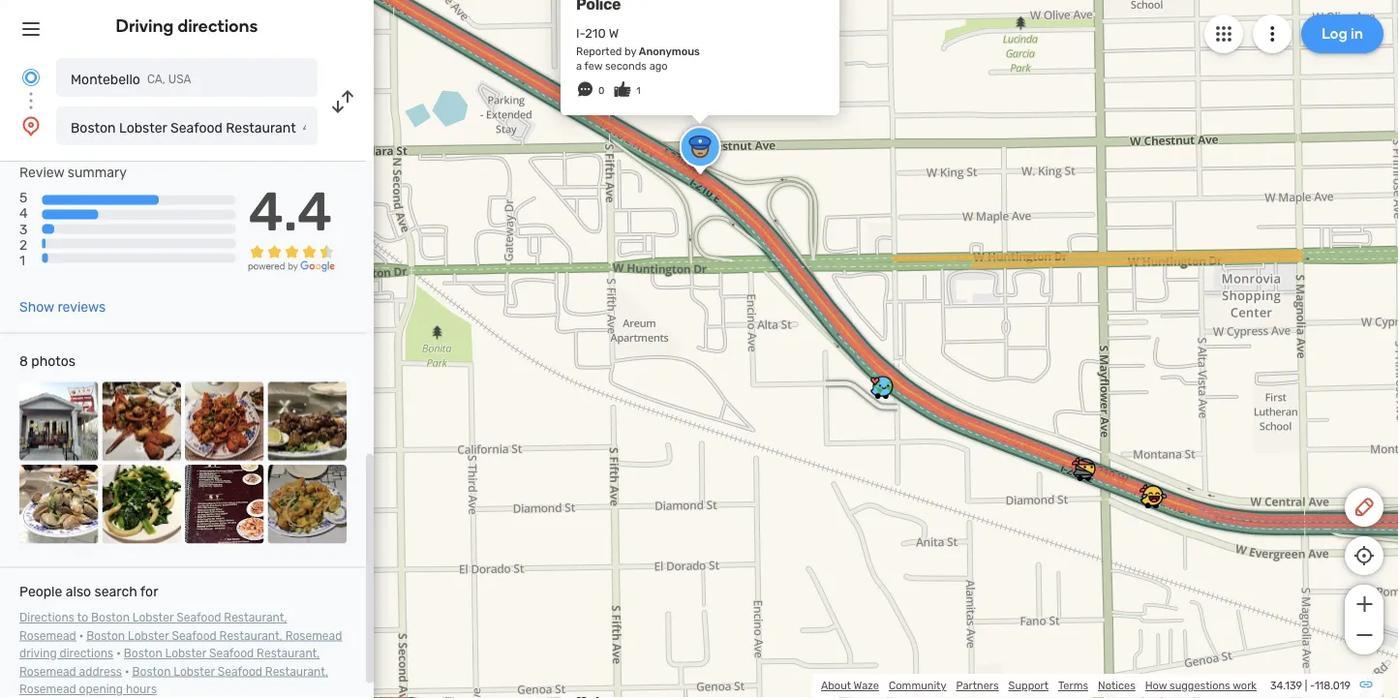 Task type: describe. For each thing, give the bounding box(es) containing it.
partners
[[956, 679, 999, 692]]

boston for boston lobster seafood restaurant, rosemead driving directions
[[86, 629, 125, 643]]

image 4 of boston lobster seafood restaurant, rosemead image
[[268, 382, 347, 461]]

support
[[1009, 679, 1049, 692]]

directions inside boston lobster seafood restaurant, rosemead driving directions
[[60, 647, 114, 660]]

search
[[94, 584, 137, 600]]

restaurant
[[226, 120, 296, 136]]

review summary
[[19, 165, 127, 181]]

boston inside directions to boston lobster seafood restaurant, rosemead
[[91, 611, 130, 625]]

8
[[19, 354, 28, 370]]

boston for boston lobster seafood restaurant, rosemead address
[[124, 647, 162, 660]]

work
[[1233, 679, 1257, 692]]

boston lobster seafood restaurant, rosemead address
[[19, 647, 320, 678]]

8 photos
[[19, 354, 75, 370]]

pencil image
[[1353, 496, 1376, 519]]

community link
[[889, 679, 947, 692]]

boston lobster seafood restaurant, rosemead address link
[[19, 647, 320, 678]]

4
[[19, 205, 28, 221]]

2
[[19, 237, 27, 253]]

seafood for boston lobster seafood restaurant, rosemead driving directions
[[172, 629, 217, 643]]

photos
[[31, 354, 75, 370]]

image 8 of boston lobster seafood restaurant, rosemead image
[[268, 465, 347, 544]]

show reviews
[[19, 299, 106, 315]]

0 vertical spatial directions
[[178, 15, 258, 36]]

review
[[19, 165, 64, 181]]

4.4
[[248, 179, 332, 244]]

usa
[[168, 73, 191, 86]]

restaurant, for boston lobster seafood restaurant, rosemead opening hours
[[265, 665, 328, 678]]

driving
[[116, 15, 174, 36]]

notices
[[1098, 679, 1136, 692]]

restaurant, inside directions to boston lobster seafood restaurant, rosemead
[[224, 611, 287, 625]]

waze
[[854, 679, 879, 692]]

restaurant, for boston lobster seafood restaurant, rosemead address
[[257, 647, 320, 660]]

also
[[66, 584, 91, 600]]

rosemead for boston lobster seafood restaurant, rosemead address
[[19, 665, 76, 678]]

boston for boston lobster seafood restaurant, rosemead opening hours
[[132, 665, 171, 678]]

address
[[79, 665, 122, 678]]

image 2 of boston lobster seafood restaurant, rosemead image
[[102, 382, 181, 461]]

image 5 of boston lobster seafood restaurant, rosemead image
[[19, 465, 98, 544]]

driving directions
[[116, 15, 258, 36]]

terms link
[[1058, 679, 1088, 692]]

seafood inside directions to boston lobster seafood restaurant, rosemead
[[176, 611, 221, 625]]

for
[[140, 584, 158, 600]]

rosemead for boston lobster seafood restaurant, rosemead opening hours
[[19, 683, 76, 696]]

driving
[[19, 647, 57, 660]]

suggestions
[[1170, 679, 1230, 692]]

link image
[[1359, 677, 1374, 692]]

reviews
[[58, 299, 106, 315]]

lobster for boston lobster seafood restaurant
[[119, 120, 167, 136]]

restaurant, for boston lobster seafood restaurant, rosemead driving directions
[[219, 629, 282, 643]]

rosemead for boston lobster seafood restaurant, rosemead driving directions
[[285, 629, 342, 643]]

people
[[19, 584, 62, 600]]

community
[[889, 679, 947, 692]]

image 3 of boston lobster seafood restaurant, rosemead image
[[185, 382, 264, 461]]



Task type: vqa. For each thing, say whether or not it's contained in the screenshot.
Boston for Boston Lobster Seafood Restaurant
yes



Task type: locate. For each thing, give the bounding box(es) containing it.
directions
[[19, 611, 74, 625]]

rosemead inside boston lobster seafood restaurant, rosemead address
[[19, 665, 76, 678]]

lobster down montebello ca, usa
[[119, 120, 167, 136]]

terms
[[1058, 679, 1088, 692]]

boston inside boston lobster seafood restaurant, rosemead driving directions
[[86, 629, 125, 643]]

summary
[[68, 165, 127, 181]]

zoom out image
[[1352, 624, 1376, 647]]

1
[[637, 85, 641, 97], [637, 85, 641, 97], [19, 252, 25, 268]]

about waze link
[[821, 679, 879, 692]]

lobster for boston lobster seafood restaurant, rosemead address
[[165, 647, 206, 660]]

image 1 of boston lobster seafood restaurant, rosemead image
[[19, 382, 98, 461]]

directions up the address
[[60, 647, 114, 660]]

lobster inside button
[[119, 120, 167, 136]]

hours
[[126, 683, 157, 696]]

boston lobster seafood restaurant, rosemead opening hours
[[19, 665, 328, 696]]

seafood up boston lobster seafood restaurant, rosemead address
[[172, 629, 217, 643]]

seafood inside the boston lobster seafood restaurant, rosemead opening hours
[[218, 665, 262, 678]]

people also search for
[[19, 584, 158, 600]]

3
[[19, 221, 28, 237]]

a
[[576, 60, 582, 73], [576, 60, 582, 73]]

34.139
[[1270, 679, 1302, 692]]

seafood for boston lobster seafood restaurant
[[170, 120, 223, 136]]

directions
[[178, 15, 258, 36], [60, 647, 114, 660]]

ca,
[[147, 73, 165, 86]]

seconds
[[605, 60, 647, 73], [605, 60, 647, 73]]

partners link
[[956, 679, 999, 692]]

reported
[[576, 45, 622, 58], [576, 45, 622, 58]]

boston up hours
[[132, 665, 171, 678]]

seafood inside button
[[170, 120, 223, 136]]

i-210 w reported by anonymous a few seconds ago
[[576, 27, 700, 73], [576, 27, 700, 73]]

lobster inside directions to boston lobster seafood restaurant, rosemead
[[132, 611, 174, 625]]

how suggestions work link
[[1145, 679, 1257, 692]]

directions to boston lobster seafood restaurant, rosemead link
[[19, 611, 287, 643]]

boston inside boston lobster seafood restaurant, rosemead address
[[124, 647, 162, 660]]

seafood inside boston lobster seafood restaurant, rosemead driving directions
[[172, 629, 217, 643]]

118.019
[[1315, 679, 1351, 692]]

rosemead inside directions to boston lobster seafood restaurant, rosemead
[[19, 629, 76, 643]]

seafood
[[170, 120, 223, 136], [176, 611, 221, 625], [172, 629, 217, 643], [209, 647, 254, 660], [218, 665, 262, 678]]

seafood down boston lobster seafood restaurant, rosemead driving directions at the bottom of page
[[218, 665, 262, 678]]

5 4 3 2 1
[[19, 190, 28, 268]]

about waze community partners support terms notices how suggestions work
[[821, 679, 1257, 692]]

how
[[1145, 679, 1167, 692]]

rosemead inside the boston lobster seafood restaurant, rosemead opening hours
[[19, 683, 76, 696]]

support link
[[1009, 679, 1049, 692]]

montebello
[[71, 71, 140, 87]]

notices link
[[1098, 679, 1136, 692]]

w
[[609, 27, 619, 42], [609, 27, 619, 42]]

anonymous
[[639, 45, 700, 58], [639, 45, 700, 58]]

lobster inside boston lobster seafood restaurant, rosemead address
[[165, 647, 206, 660]]

restaurant, inside the boston lobster seafood restaurant, rosemead opening hours
[[265, 665, 328, 678]]

ago
[[649, 60, 668, 73], [649, 60, 668, 73]]

seafood down usa
[[170, 120, 223, 136]]

1 horizontal spatial directions
[[178, 15, 258, 36]]

current location image
[[19, 66, 43, 89]]

lobster for boston lobster seafood restaurant, rosemead driving directions
[[128, 629, 169, 643]]

seafood up the boston lobster seafood restaurant, rosemead opening hours
[[209, 647, 254, 660]]

seafood up 'boston lobster seafood restaurant, rosemead driving directions' link
[[176, 611, 221, 625]]

boston down the search
[[91, 611, 130, 625]]

restaurant, inside boston lobster seafood restaurant, rosemead address
[[257, 647, 320, 660]]

210
[[585, 27, 606, 42], [585, 27, 606, 42]]

montebello ca, usa
[[71, 71, 191, 87]]

directions up usa
[[178, 15, 258, 36]]

boston down directions to boston lobster seafood restaurant, rosemead link
[[124, 647, 162, 660]]

image 7 of boston lobster seafood restaurant, rosemead image
[[185, 465, 264, 544]]

|
[[1305, 679, 1307, 692]]

to
[[77, 611, 88, 625]]

1 inside 5 4 3 2 1
[[19, 252, 25, 268]]

seafood for boston lobster seafood restaurant, rosemead address
[[209, 647, 254, 660]]

boston lobster seafood restaurant, rosemead driving directions
[[19, 629, 342, 660]]

boston inside button
[[71, 120, 116, 136]]

i-
[[576, 27, 585, 42], [576, 27, 585, 42]]

lobster for boston lobster seafood restaurant, rosemead opening hours
[[174, 665, 215, 678]]

restaurant, inside boston lobster seafood restaurant, rosemead driving directions
[[219, 629, 282, 643]]

boston lobster seafood restaurant button
[[56, 107, 318, 145]]

restaurant,
[[224, 611, 287, 625], [219, 629, 282, 643], [257, 647, 320, 660], [265, 665, 328, 678]]

image 6 of boston lobster seafood restaurant, rosemead image
[[102, 465, 181, 544]]

seafood inside boston lobster seafood restaurant, rosemead address
[[209, 647, 254, 660]]

lobster up 'boston lobster seafood restaurant, rosemead address' "link"
[[128, 629, 169, 643]]

lobster down 'boston lobster seafood restaurant, rosemead driving directions' link
[[174, 665, 215, 678]]

few
[[584, 60, 603, 73], [584, 60, 603, 73]]

1 vertical spatial directions
[[60, 647, 114, 660]]

0 horizontal spatial directions
[[60, 647, 114, 660]]

directions to boston lobster seafood restaurant, rosemead
[[19, 611, 287, 643]]

show
[[19, 299, 54, 315]]

boston lobster seafood restaurant
[[71, 120, 296, 136]]

rosemead
[[19, 629, 76, 643], [285, 629, 342, 643], [19, 665, 76, 678], [19, 683, 76, 696]]

lobster inside boston lobster seafood restaurant, rosemead driving directions
[[128, 629, 169, 643]]

lobster up the boston lobster seafood restaurant, rosemead opening hours
[[165, 647, 206, 660]]

-
[[1310, 679, 1315, 692]]

5
[[19, 190, 27, 206]]

boston up summary
[[71, 120, 116, 136]]

lobster down for
[[132, 611, 174, 625]]

boston for boston lobster seafood restaurant
[[71, 120, 116, 136]]

boston down to
[[86, 629, 125, 643]]

opening
[[79, 683, 123, 696]]

seafood for boston lobster seafood restaurant, rosemead opening hours
[[218, 665, 262, 678]]

0
[[598, 85, 605, 97], [598, 85, 605, 97]]

boston lobster seafood restaurant, rosemead opening hours link
[[19, 665, 328, 696]]

boston
[[71, 120, 116, 136], [91, 611, 130, 625], [86, 629, 125, 643], [124, 647, 162, 660], [132, 665, 171, 678]]

zoom in image
[[1352, 593, 1376, 616]]

boston inside the boston lobster seafood restaurant, rosemead opening hours
[[132, 665, 171, 678]]

lobster inside the boston lobster seafood restaurant, rosemead opening hours
[[174, 665, 215, 678]]

34.139 | -118.019
[[1270, 679, 1351, 692]]

by
[[625, 45, 636, 58], [625, 45, 636, 58]]

about
[[821, 679, 851, 692]]

lobster
[[119, 120, 167, 136], [132, 611, 174, 625], [128, 629, 169, 643], [165, 647, 206, 660], [174, 665, 215, 678]]

rosemead inside boston lobster seafood restaurant, rosemead driving directions
[[285, 629, 342, 643]]

location image
[[19, 114, 43, 138]]

boston lobster seafood restaurant, rosemead driving directions link
[[19, 629, 342, 660]]



